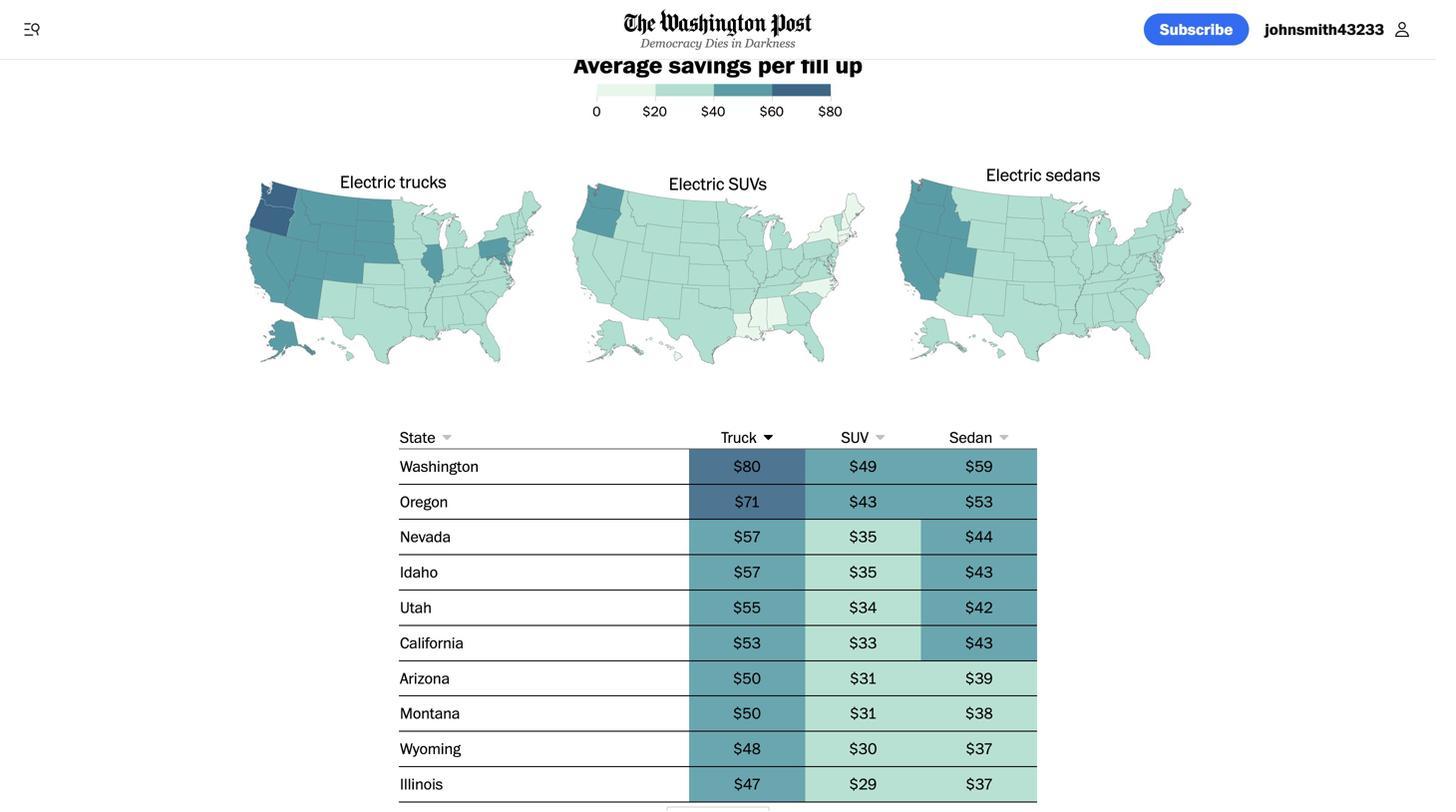 Task type: describe. For each thing, give the bounding box(es) containing it.
$50 for $39
[[733, 668, 761, 688]]

in
[[731, 37, 742, 50]]

$40
[[701, 103, 726, 120]]

$60
[[760, 103, 784, 120]]

primary element
[[0, 0, 1437, 60]]

oregon
[[400, 492, 448, 511]]

per
[[758, 51, 795, 79]]

sedan
[[950, 427, 993, 447]]

idaho
[[400, 562, 438, 582]]

utah
[[400, 598, 432, 617]]

$37 for $30
[[966, 739, 993, 758]]

$59
[[966, 456, 993, 476]]

montana
[[400, 704, 460, 723]]

0 horizontal spatial $53
[[733, 633, 761, 652]]

$35 for $44
[[849, 527, 877, 546]]

fill
[[801, 51, 829, 79]]

$20
[[643, 103, 667, 120]]

$48
[[734, 739, 761, 758]]

truck
[[721, 427, 757, 447]]

$43 for $33
[[966, 633, 993, 652]]

0 horizontal spatial $80
[[734, 456, 761, 476]]

$39
[[966, 668, 993, 688]]

washington
[[400, 456, 479, 476]]

$38
[[966, 704, 993, 723]]

state
[[400, 427, 436, 447]]

democracy dies in darkness link
[[625, 9, 812, 50]]

$31 for $38
[[850, 704, 877, 723]]

$47
[[734, 774, 761, 794]]

electric for electric trucks
[[340, 171, 396, 193]]

search and browse sections image
[[22, 19, 42, 39]]

$30
[[849, 739, 877, 758]]

up
[[836, 51, 863, 79]]

electric sedans
[[986, 164, 1101, 186]]

suvs
[[729, 173, 767, 195]]

0
[[593, 103, 601, 120]]

dies
[[705, 37, 729, 50]]

$43 for $35
[[966, 562, 993, 582]]

$31 for $39
[[850, 668, 877, 688]]

$34
[[849, 598, 877, 617]]

$55
[[733, 598, 761, 617]]

$29
[[850, 774, 877, 794]]

wyoming
[[400, 739, 461, 758]]

$42
[[966, 598, 993, 617]]

$50 for $38
[[733, 704, 761, 723]]



Task type: locate. For each thing, give the bounding box(es) containing it.
$53
[[966, 492, 993, 511], [733, 633, 761, 652]]

nevada
[[400, 527, 451, 546]]

2 horizontal spatial sort by column image
[[1000, 429, 1009, 445]]

trucks
[[400, 171, 447, 193]]

$44
[[966, 527, 993, 546]]

0 horizontal spatial electric
[[340, 171, 396, 193]]

1 vertical spatial $50
[[733, 704, 761, 723]]

$80 down the fill
[[818, 103, 842, 120]]

0 horizontal spatial sort by column image
[[443, 429, 452, 445]]

$43 down $42
[[966, 633, 993, 652]]

arizona
[[400, 668, 450, 688]]

0 vertical spatial $43
[[849, 492, 877, 511]]

suv
[[842, 427, 869, 447]]

subscribe
[[1160, 19, 1233, 39]]

1 $57 from the top
[[734, 527, 761, 546]]

johnsmith43233
[[1265, 19, 1385, 39]]

$53 up $44
[[966, 492, 993, 511]]

2 $57 from the top
[[734, 562, 761, 582]]

$35 for $43
[[849, 562, 877, 582]]

electric left suvs
[[669, 173, 725, 195]]

$31 up $30
[[850, 704, 877, 723]]

1 vertical spatial $37
[[966, 774, 993, 794]]

2 vertical spatial $43
[[966, 633, 993, 652]]

1 vertical spatial $31
[[850, 704, 877, 723]]

$31
[[850, 668, 877, 688], [850, 704, 877, 723]]

1 horizontal spatial $53
[[966, 492, 993, 511]]

democracy
[[641, 37, 702, 50]]

tagline, democracy dies in darkness element
[[625, 37, 812, 50]]

$35
[[849, 527, 877, 546], [849, 562, 877, 582]]

electric for electric sedans
[[986, 164, 1042, 186]]

0 vertical spatial $53
[[966, 492, 993, 511]]

average savings per fill up
[[574, 51, 863, 79]]

$80
[[818, 103, 842, 120], [734, 456, 761, 476]]

sort by column image for sedan
[[1000, 429, 1009, 445]]

1 vertical spatial $43
[[966, 562, 993, 582]]

average
[[574, 51, 663, 79]]

$53 down '$55' at the bottom of page
[[733, 633, 761, 652]]

sort by column image right suv
[[876, 429, 885, 445]]

$31 down $33
[[850, 668, 877, 688]]

$43 down "$49"
[[849, 492, 877, 511]]

1 $50 from the top
[[733, 668, 761, 688]]

sort by column image right sedan
[[1000, 429, 1009, 445]]

2 $50 from the top
[[733, 704, 761, 723]]

the washington post homepage. image
[[625, 9, 812, 38]]

$50
[[733, 668, 761, 688], [733, 704, 761, 723]]

sort by column image
[[443, 429, 452, 445], [876, 429, 885, 445], [1000, 429, 1009, 445]]

$37 for $29
[[966, 774, 993, 794]]

$57 for $44
[[734, 527, 761, 546]]

0 vertical spatial $57
[[734, 527, 761, 546]]

1 vertical spatial $35
[[849, 562, 877, 582]]

0 vertical spatial $31
[[850, 668, 877, 688]]

savings
[[669, 51, 752, 79]]

$57
[[734, 527, 761, 546], [734, 562, 761, 582]]

electric
[[986, 164, 1042, 186], [340, 171, 396, 193], [669, 173, 725, 195]]

2 $31 from the top
[[850, 704, 877, 723]]

electric left 'trucks'
[[340, 171, 396, 193]]

sort by column image right "state" on the left bottom of page
[[443, 429, 452, 445]]

0 vertical spatial $80
[[818, 103, 842, 120]]

$57 down $71
[[734, 527, 761, 546]]

electric left sedans
[[986, 164, 1042, 186]]

2 sort by column image from the left
[[876, 429, 885, 445]]

0 vertical spatial $50
[[733, 668, 761, 688]]

1 horizontal spatial sort by column image
[[876, 429, 885, 445]]

3 sort by column image from the left
[[1000, 429, 1009, 445]]

illinois
[[400, 774, 443, 794]]

democracy dies in darkness
[[641, 37, 796, 50]]

1 horizontal spatial electric
[[669, 173, 725, 195]]

electric for electric suvs
[[669, 173, 725, 195]]

california
[[400, 633, 464, 652]]

sedans
[[1046, 164, 1101, 186]]

sort by column image
[[764, 429, 773, 445]]

2 $37 from the top
[[966, 774, 993, 794]]

$80 down truck
[[734, 456, 761, 476]]

johnsmith43233 button
[[1257, 13, 1421, 45]]

subscribe link
[[1144, 13, 1249, 45]]

electric trucks
[[340, 171, 447, 193]]

$43
[[849, 492, 877, 511], [966, 562, 993, 582], [966, 633, 993, 652]]

$33
[[849, 633, 877, 652]]

electric suvs
[[669, 173, 767, 195]]

1 vertical spatial $53
[[733, 633, 761, 652]]

sort by column image for state
[[443, 429, 452, 445]]

0 vertical spatial $35
[[849, 527, 877, 546]]

1 $35 from the top
[[849, 527, 877, 546]]

$71
[[735, 492, 760, 511]]

sort by column image for suv
[[876, 429, 885, 445]]

$50 up $48
[[733, 704, 761, 723]]

2 $35 from the top
[[849, 562, 877, 582]]

1 vertical spatial $80
[[734, 456, 761, 476]]

1 $31 from the top
[[850, 668, 877, 688]]

1 vertical spatial $57
[[734, 562, 761, 582]]

$57 up '$55' at the bottom of page
[[734, 562, 761, 582]]

$37
[[966, 739, 993, 758], [966, 774, 993, 794]]

darkness
[[745, 37, 796, 50]]

$43 up $42
[[966, 562, 993, 582]]

1 horizontal spatial $80
[[818, 103, 842, 120]]

$57 for $43
[[734, 562, 761, 582]]

$50 down '$55' at the bottom of page
[[733, 668, 761, 688]]

$49
[[850, 456, 877, 476]]

1 sort by column image from the left
[[443, 429, 452, 445]]

1 $37 from the top
[[966, 739, 993, 758]]

0 vertical spatial $37
[[966, 739, 993, 758]]

2 horizontal spatial electric
[[986, 164, 1042, 186]]



Task type: vqa. For each thing, say whether or not it's contained in the screenshot.


